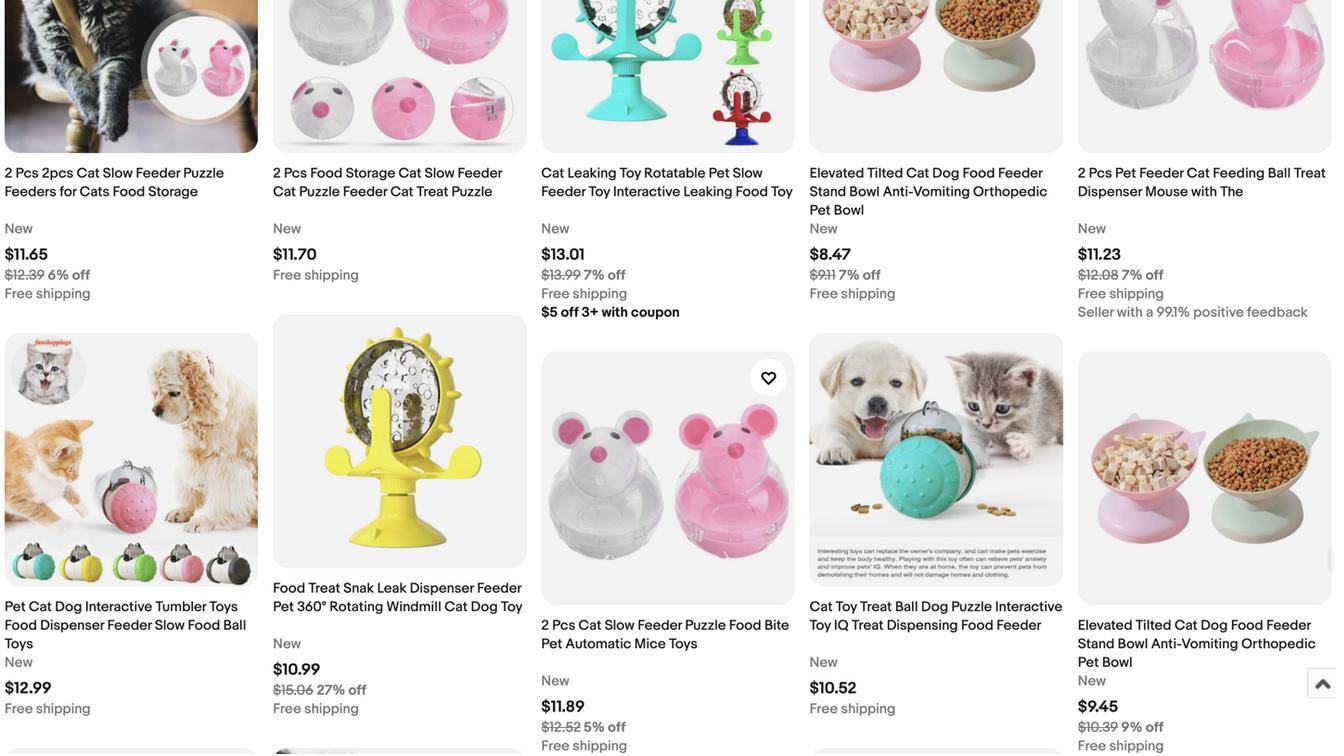 Task type: locate. For each thing, give the bounding box(es) containing it.
0 vertical spatial vomiting
[[913, 184, 970, 201]]

new text field up $13.01
[[541, 220, 569, 239]]

with for $13.01
[[602, 305, 628, 321]]

mice
[[634, 636, 666, 653]]

food inside 2 pcs food storage cat slow feeder cat puzzle feeder cat treat puzzle
[[310, 165, 343, 182]]

snak
[[343, 580, 374, 597]]

off right 9%
[[1146, 719, 1164, 736]]

1 horizontal spatial interactive
[[613, 184, 680, 201]]

99.1%
[[1157, 305, 1190, 321]]

stand up the "$8.47" text field
[[810, 184, 846, 201]]

1 horizontal spatial tilted
[[1136, 617, 1172, 634]]

pet left 360°
[[273, 599, 294, 616]]

2 horizontal spatial ball
[[1268, 165, 1291, 182]]

dispenser inside pet cat dog interactive tumbler toys food dispenser feeder slow food ball toys new $12.99 free shipping
[[40, 617, 104, 634]]

off right 5%
[[608, 719, 626, 736]]

new up $11.23 text box
[[1078, 221, 1106, 238]]

off right 6%
[[72, 267, 90, 284]]

previous price $12.52 5% off text field
[[541, 719, 626, 737]]

bowl
[[849, 184, 880, 201], [834, 202, 864, 219], [1118, 636, 1148, 653], [1102, 655, 1133, 671]]

dispenser
[[1078, 184, 1142, 201], [410, 580, 474, 597], [40, 617, 104, 634]]

$8.47
[[810, 246, 851, 265]]

off inside new $11.23 $12.08 7% off free shipping seller with a 99.1% positive feedback
[[1146, 267, 1163, 284]]

free down $12.39
[[5, 286, 33, 303]]

vomiting inside "elevated tilted cat dog food feeder stand bowl anti-vomiting orthopedic pet bowl new $8.47 $9.11 7% off free shipping"
[[913, 184, 970, 201]]

free shipping text field up the 3+
[[541, 285, 627, 304]]

treat
[[1294, 165, 1326, 182], [417, 184, 448, 201], [308, 580, 340, 597], [860, 599, 892, 616], [852, 617, 884, 634]]

new text field up the "$8.47" text field
[[810, 220, 838, 239]]

tilted inside "elevated tilted cat dog food feeder stand bowl anti-vomiting orthopedic pet bowl new $8.47 $9.11 7% off free shipping"
[[867, 165, 903, 182]]

2 horizontal spatial interactive
[[995, 599, 1063, 616]]

7% right the $9.11
[[839, 267, 860, 284]]

puzzle
[[183, 165, 224, 182], [299, 184, 340, 201], [452, 184, 492, 201], [951, 599, 992, 616], [685, 617, 726, 634]]

free down $13.99
[[541, 286, 570, 303]]

tilted for $9.45
[[1136, 617, 1172, 634]]

$12.52
[[541, 719, 580, 736]]

seller
[[1078, 305, 1114, 321]]

food inside food treat snak leak dispenser feeder pet 360° rotating windmill cat dog toy
[[273, 580, 305, 597]]

new text field up the $12.99
[[5, 654, 33, 672]]

free inside new $11.23 $12.08 7% off free shipping seller with a 99.1% positive feedback
[[1078, 286, 1106, 303]]

shipping down 6%
[[36, 286, 91, 303]]

shipping inside new $10.52 free shipping
[[841, 701, 896, 718]]

stand for $9.45
[[1078, 636, 1115, 653]]

new text field up $11.70 "text field"
[[273, 220, 301, 239]]

dog inside "elevated tilted cat dog food feeder stand bowl anti-vomiting orthopedic pet bowl new $8.47 $9.11 7% off free shipping"
[[932, 165, 960, 182]]

7% inside new $11.23 $12.08 7% off free shipping seller with a 99.1% positive feedback
[[1122, 267, 1143, 284]]

with for pcs
[[1191, 184, 1217, 201]]

pet up $9.45
[[1078, 655, 1099, 671]]

free down the $12.99
[[5, 701, 33, 718]]

pcs inside the 2 pcs pet feeder cat feeding ball treat dispenser mouse with the
[[1089, 165, 1112, 182]]

tilted
[[867, 165, 903, 182], [1136, 617, 1172, 634]]

1 vertical spatial dispenser
[[410, 580, 474, 597]]

2 for $11.23
[[1078, 165, 1086, 182]]

dispenser left mouse
[[1078, 184, 1142, 201]]

pcs up $11.23 on the right
[[1089, 165, 1112, 182]]

2 vertical spatial ball
[[223, 617, 246, 634]]

pcs for $11.89
[[552, 617, 575, 634]]

$13.01 text field
[[541, 246, 585, 265]]

free down $15.06
[[273, 701, 301, 718]]

elevated inside "elevated tilted cat dog food feeder stand bowl anti-vomiting orthopedic pet bowl new $8.47 $9.11 7% off free shipping"
[[810, 165, 864, 182]]

0 horizontal spatial leaking
[[567, 165, 617, 182]]

pet inside 'elevated tilted cat dog food feeder stand bowl anti-vomiting orthopedic pet bowl new $9.45 $10.39 9% off'
[[1078, 655, 1099, 671]]

cat inside cat leaking toy rotatable pet slow feeder toy interactive leaking food toy
[[541, 165, 564, 182]]

free inside new $10.52 free shipping
[[810, 701, 838, 718]]

stand inside 'elevated tilted cat dog food feeder stand bowl anti-vomiting orthopedic pet bowl new $9.45 $10.39 9% off'
[[1078, 636, 1115, 653]]

0 vertical spatial stand
[[810, 184, 846, 201]]

1 horizontal spatial elevated
[[1078, 617, 1133, 634]]

bite
[[765, 617, 789, 634]]

$8.47 text field
[[810, 246, 851, 265]]

new inside pet cat dog interactive tumbler toys food dispenser feeder slow food ball toys new $12.99 free shipping
[[5, 655, 33, 671]]

off inside new $10.99 $15.06 27% off free shipping
[[348, 682, 366, 699]]

new up $13.01
[[541, 221, 569, 238]]

new inside new $13.01 $13.99 7% off free shipping $5 off 3+ with coupon
[[541, 221, 569, 238]]

new $13.01 $13.99 7% off free shipping $5 off 3+ with coupon
[[541, 221, 680, 321]]

off up a
[[1146, 267, 1163, 284]]

cat leaking toy rotatable pet slow feeder toy interactive leaking food toy
[[541, 165, 793, 201]]

free shipping text field for $8.47
[[810, 285, 896, 304]]

0 vertical spatial orthopedic
[[973, 184, 1047, 201]]

dog inside 'elevated tilted cat dog food feeder stand bowl anti-vomiting orthopedic pet bowl new $9.45 $10.39 9% off'
[[1201, 617, 1228, 634]]

anti- inside "elevated tilted cat dog food feeder stand bowl anti-vomiting orthopedic pet bowl new $8.47 $9.11 7% off free shipping"
[[883, 184, 913, 201]]

off right 27%
[[348, 682, 366, 699]]

shipping down $11.70
[[304, 267, 359, 284]]

cats
[[80, 184, 110, 201]]

with right the 3+
[[602, 305, 628, 321]]

2 up $11.89
[[541, 617, 549, 634]]

2 inside 2 pcs food storage cat slow feeder cat puzzle feeder cat treat puzzle
[[273, 165, 281, 182]]

0 vertical spatial ball
[[1268, 165, 1291, 182]]

0 vertical spatial storage
[[346, 165, 395, 182]]

Free shipping text field
[[541, 285, 627, 304], [810, 285, 896, 304], [1078, 285, 1164, 304], [5, 700, 91, 719]]

free shipping text field down $12.08
[[1078, 285, 1164, 304]]

0 horizontal spatial dispenser
[[40, 617, 104, 634]]

orthopedic for $9.45
[[1241, 636, 1316, 653]]

food inside cat leaking toy rotatable pet slow feeder toy interactive leaking food toy
[[736, 184, 768, 201]]

0 horizontal spatial storage
[[148, 184, 198, 201]]

1 horizontal spatial leaking
[[683, 184, 733, 201]]

elevated up $8.47
[[810, 165, 864, 182]]

orthopedic inside 'elevated tilted cat dog food feeder stand bowl anti-vomiting orthopedic pet bowl new $9.45 $10.39 9% off'
[[1241, 636, 1316, 653]]

2 horizontal spatial dispenser
[[1078, 184, 1142, 201]]

previous price $12.08 7% off text field
[[1078, 267, 1163, 285]]

0 horizontal spatial elevated
[[810, 165, 864, 182]]

dispenser up windmill at the left bottom
[[410, 580, 474, 597]]

new text field up $10.99 text field
[[273, 635, 301, 654]]

feeder inside pet cat dog interactive tumbler toys food dispenser feeder slow food ball toys new $12.99 free shipping
[[107, 617, 152, 634]]

off
[[72, 267, 90, 284], [608, 267, 626, 284], [863, 267, 881, 284], [1146, 267, 1163, 284], [561, 305, 578, 321], [348, 682, 366, 699], [608, 719, 626, 736], [1146, 719, 1164, 736]]

$5
[[541, 305, 558, 321]]

new inside new $11.70 free shipping
[[273, 221, 301, 238]]

new $11.89 $12.52 5% off
[[541, 673, 626, 736]]

iq
[[834, 617, 849, 634]]

dog
[[932, 165, 960, 182], [55, 599, 82, 616], [471, 599, 498, 616], [921, 599, 948, 616], [1201, 617, 1228, 634]]

elevated up $9.45 text field
[[1078, 617, 1133, 634]]

toys
[[209, 599, 238, 616], [5, 636, 33, 653], [669, 636, 698, 653]]

pet up the $12.99
[[5, 599, 26, 616]]

$13.01
[[541, 246, 585, 265]]

0 horizontal spatial anti-
[[883, 184, 913, 201]]

new text field up $9.45
[[1078, 672, 1106, 691]]

storage inside 2 pcs food storage cat slow feeder cat puzzle feeder cat treat puzzle
[[346, 165, 395, 182]]

1 vertical spatial anti-
[[1151, 636, 1182, 653]]

with inside new $13.01 $13.99 7% off free shipping $5 off 3+ with coupon
[[602, 305, 628, 321]]

0 horizontal spatial stand
[[810, 184, 846, 201]]

1 vertical spatial vomiting
[[1181, 636, 1238, 653]]

new text field up $11.65 text box in the left of the page
[[5, 220, 33, 239]]

new $10.52 free shipping
[[810, 655, 896, 718]]

2 horizontal spatial with
[[1191, 184, 1217, 201]]

pcs for $11.65
[[16, 165, 39, 182]]

0 horizontal spatial vomiting
[[913, 184, 970, 201]]

pet left "automatic" at bottom
[[541, 636, 562, 653]]

new text field for $8.47
[[810, 220, 838, 239]]

windmill
[[386, 599, 441, 616]]

None text field
[[541, 737, 627, 754], [1078, 737, 1164, 754], [541, 737, 627, 754], [1078, 737, 1164, 754]]

off up $5 off 3+ with coupon text box
[[608, 267, 626, 284]]

ball
[[1268, 165, 1291, 182], [895, 599, 918, 616], [223, 617, 246, 634]]

cat inside "cat toy treat ball dog puzzle interactive toy iq treat dispensing food feeder"
[[810, 599, 833, 616]]

7% right $12.08
[[1122, 267, 1143, 284]]

shipping up the 3+
[[573, 286, 627, 303]]

1 horizontal spatial anti-
[[1151, 636, 1182, 653]]

7% right $13.99
[[584, 267, 605, 284]]

feeder inside the 2 pcs pet feeder cat feeding ball treat dispenser mouse with the
[[1139, 165, 1184, 182]]

stand up $9.45
[[1078, 636, 1115, 653]]

the
[[1220, 184, 1243, 201]]

3 7% from the left
[[1122, 267, 1143, 284]]

interactive
[[613, 184, 680, 201], [85, 599, 152, 616], [995, 599, 1063, 616]]

1 horizontal spatial stand
[[1078, 636, 1115, 653]]

0 vertical spatial elevated
[[810, 165, 864, 182]]

pcs for $11.23
[[1089, 165, 1112, 182]]

anti- for $8.47
[[883, 184, 913, 201]]

cat toy treat ball dog puzzle interactive toy iq treat dispensing food feeder
[[810, 599, 1063, 634]]

feeder inside "elevated tilted cat dog food feeder stand bowl anti-vomiting orthopedic pet bowl new $8.47 $9.11 7% off free shipping"
[[998, 165, 1043, 182]]

new text field up $11.23 text box
[[1078, 220, 1106, 239]]

1 vertical spatial orthopedic
[[1241, 636, 1316, 653]]

shipping down previous price $9.11 7% off text box
[[841, 286, 896, 303]]

2 horizontal spatial 7%
[[1122, 267, 1143, 284]]

pet up the "$8.47" text field
[[810, 202, 831, 219]]

new inside new $11.65 $12.39 6% off free shipping
[[5, 221, 33, 238]]

toys right tumbler
[[209, 599, 238, 616]]

feeders
[[5, 184, 57, 201]]

1 horizontal spatial dispenser
[[410, 580, 474, 597]]

dispenser up the $12.99
[[40, 617, 104, 634]]

free inside new $11.65 $12.39 6% off free shipping
[[5, 286, 33, 303]]

toy
[[620, 165, 641, 182], [589, 184, 610, 201], [771, 184, 793, 201], [501, 599, 523, 616], [836, 599, 857, 616], [810, 617, 831, 634]]

for
[[60, 184, 76, 201]]

3+
[[582, 305, 599, 321]]

pet up $11.23 on the right
[[1115, 165, 1136, 182]]

shipping inside new $11.23 $12.08 7% off free shipping seller with a 99.1% positive feedback
[[1109, 286, 1164, 303]]

pet right rotatable
[[709, 165, 730, 182]]

stand
[[810, 184, 846, 201], [1078, 636, 1115, 653]]

with inside the 2 pcs pet feeder cat feeding ball treat dispenser mouse with the
[[1191, 184, 1217, 201]]

0 vertical spatial dispenser
[[1078, 184, 1142, 201]]

anti-
[[883, 184, 913, 201], [1151, 636, 1182, 653]]

vomiting for $9.45
[[1181, 636, 1238, 653]]

free down the $9.11
[[810, 286, 838, 303]]

rotatable
[[644, 165, 706, 182]]

shipping inside new $10.99 $15.06 27% off free shipping
[[304, 701, 359, 718]]

off inside new $11.89 $12.52 5% off
[[608, 719, 626, 736]]

new $11.65 $12.39 6% off free shipping
[[5, 221, 91, 303]]

with left the
[[1191, 184, 1217, 201]]

new for $11.89
[[541, 673, 569, 690]]

pcs up new $11.70 free shipping on the top
[[284, 165, 307, 182]]

pcs up "automatic" at bottom
[[552, 617, 575, 634]]

free
[[273, 267, 301, 284], [5, 286, 33, 303], [541, 286, 570, 303], [810, 286, 838, 303], [1078, 286, 1106, 303], [5, 701, 33, 718], [273, 701, 301, 718], [810, 701, 838, 718]]

$12.99
[[5, 679, 52, 699]]

1 7% from the left
[[584, 267, 605, 284]]

food inside 2 pcs 2pcs cat slow feeder puzzle feeders for cats food storage
[[113, 184, 145, 201]]

orthopedic inside "elevated tilted cat dog food feeder stand bowl anti-vomiting orthopedic pet bowl new $8.47 $9.11 7% off free shipping"
[[973, 184, 1047, 201]]

free inside pet cat dog interactive tumbler toys food dispenser feeder slow food ball toys new $12.99 free shipping
[[5, 701, 33, 718]]

shipping
[[304, 267, 359, 284], [36, 286, 91, 303], [573, 286, 627, 303], [841, 286, 896, 303], [1109, 286, 1164, 303], [36, 701, 91, 718], [304, 701, 359, 718], [841, 701, 896, 718]]

new up $11.70 "text field"
[[273, 221, 301, 238]]

shipping up a
[[1109, 286, 1164, 303]]

slow inside cat leaking toy rotatable pet slow feeder toy interactive leaking food toy
[[733, 165, 763, 182]]

new inside new $11.89 $12.52 5% off
[[541, 673, 569, 690]]

new text field up the $10.52 at the right bottom of page
[[810, 654, 838, 672]]

tumbler
[[155, 599, 206, 616]]

New text field
[[273, 220, 301, 239], [273, 635, 301, 654], [5, 654, 33, 672], [810, 654, 838, 672], [541, 672, 569, 691]]

feeder
[[136, 165, 180, 182], [458, 165, 502, 182], [998, 165, 1043, 182], [1139, 165, 1184, 182], [541, 184, 586, 201], [343, 184, 387, 201], [477, 580, 521, 597], [107, 617, 152, 634], [638, 617, 682, 634], [997, 617, 1042, 634], [1267, 617, 1311, 634]]

pet inside the 2 pcs pet feeder cat feeding ball treat dispenser mouse with the
[[1115, 165, 1136, 182]]

6%
[[48, 267, 69, 284]]

slow
[[103, 165, 133, 182], [733, 165, 763, 182], [425, 165, 455, 182], [155, 617, 185, 634], [605, 617, 635, 634]]

previous price $9.11 7% off text field
[[810, 267, 881, 285]]

with left a
[[1117, 305, 1143, 321]]

stand for $8.47
[[810, 184, 846, 201]]

free up seller
[[1078, 286, 1106, 303]]

2 horizontal spatial toys
[[669, 636, 698, 653]]

orthopedic
[[973, 184, 1047, 201], [1241, 636, 1316, 653]]

new up the $12.99
[[5, 655, 33, 671]]

$9.45
[[1078, 698, 1118, 717]]

toys right mice
[[669, 636, 698, 653]]

leaking
[[567, 165, 617, 182], [683, 184, 733, 201]]

ball inside "cat toy treat ball dog puzzle interactive toy iq treat dispensing food feeder"
[[895, 599, 918, 616]]

ball inside pet cat dog interactive tumbler toys food dispenser feeder slow food ball toys new $12.99 free shipping
[[223, 617, 246, 634]]

1 horizontal spatial orthopedic
[[1241, 636, 1316, 653]]

free down the $10.52 at the right bottom of page
[[810, 701, 838, 718]]

pcs inside 2 pcs 2pcs cat slow feeder puzzle feeders for cats food storage
[[16, 165, 39, 182]]

new inside 'elevated tilted cat dog food feeder stand bowl anti-vomiting orthopedic pet bowl new $9.45 $10.39 9% off'
[[1078, 673, 1106, 690]]

toys inside '2 pcs cat slow feeder puzzle food bite pet automatic mice toys'
[[669, 636, 698, 653]]

$10.99 text field
[[273, 661, 320, 680]]

shipping down $10.52 "text field"
[[841, 701, 896, 718]]

new up $10.99 text field
[[273, 636, 301, 653]]

new text field for $9.45
[[1078, 672, 1106, 691]]

2 up $11.23 on the right
[[1078, 165, 1086, 182]]

off inside 'elevated tilted cat dog food feeder stand bowl anti-vomiting orthopedic pet bowl new $9.45 $10.39 9% off'
[[1146, 719, 1164, 736]]

1 vertical spatial elevated
[[1078, 617, 1133, 634]]

new inside new $10.52 free shipping
[[810, 655, 838, 671]]

1 horizontal spatial with
[[1117, 305, 1143, 321]]

toys up the $12.99
[[5, 636, 33, 653]]

New text field
[[5, 220, 33, 239], [541, 220, 569, 239], [810, 220, 838, 239], [1078, 220, 1106, 239], [1078, 672, 1106, 691]]

pcs for $11.70
[[284, 165, 307, 182]]

0 horizontal spatial with
[[602, 305, 628, 321]]

pet cat dog interactive tumbler toys food dispenser feeder slow food ball toys new $12.99 free shipping
[[5, 599, 246, 718]]

7%
[[584, 267, 605, 284], [839, 267, 860, 284], [1122, 267, 1143, 284]]

7% inside new $13.01 $13.99 7% off free shipping $5 off 3+ with coupon
[[584, 267, 605, 284]]

vomiting for $8.47
[[913, 184, 970, 201]]

new for $11.65
[[5, 221, 33, 238]]

elevated
[[810, 165, 864, 182], [1078, 617, 1133, 634]]

pet inside '2 pcs cat slow feeder puzzle food bite pet automatic mice toys'
[[541, 636, 562, 653]]

pcs
[[16, 165, 39, 182], [284, 165, 307, 182], [1089, 165, 1112, 182], [552, 617, 575, 634]]

0 horizontal spatial 7%
[[584, 267, 605, 284]]

1 vertical spatial tilted
[[1136, 617, 1172, 634]]

2 inside 2 pcs 2pcs cat slow feeder puzzle feeders for cats food storage
[[5, 165, 12, 182]]

2 inside '2 pcs cat slow feeder puzzle food bite pet automatic mice toys'
[[541, 617, 549, 634]]

pet
[[709, 165, 730, 182], [1115, 165, 1136, 182], [810, 202, 831, 219], [5, 599, 26, 616], [273, 599, 294, 616], [541, 636, 562, 653], [1078, 655, 1099, 671]]

new text field for $10.52
[[810, 654, 838, 672]]

new up $9.45
[[1078, 673, 1106, 690]]

shipping down 27%
[[304, 701, 359, 718]]

1 vertical spatial stand
[[1078, 636, 1115, 653]]

food
[[310, 165, 343, 182], [963, 165, 995, 182], [113, 184, 145, 201], [736, 184, 768, 201], [273, 580, 305, 597], [5, 617, 37, 634], [188, 617, 220, 634], [729, 617, 761, 634], [961, 617, 994, 634], [1231, 617, 1263, 634]]

new up the "$8.47" text field
[[810, 221, 838, 238]]

treat inside the 2 pcs pet feeder cat feeding ball treat dispenser mouse with the
[[1294, 165, 1326, 182]]

new up the $10.52 at the right bottom of page
[[810, 655, 838, 671]]

pcs up feeders
[[16, 165, 39, 182]]

new up $11.65 text box in the left of the page
[[5, 221, 33, 238]]

cat inside pet cat dog interactive tumbler toys food dispenser feeder slow food ball toys new $12.99 free shipping
[[29, 599, 52, 616]]

new for $13.01
[[541, 221, 569, 238]]

2 inside the 2 pcs pet feeder cat feeding ball treat dispenser mouse with the
[[1078, 165, 1086, 182]]

free down $11.70 "text field"
[[273, 267, 301, 284]]

2 up feeders
[[5, 165, 12, 182]]

pcs inside 2 pcs food storage cat slow feeder cat puzzle feeder cat treat puzzle
[[284, 165, 307, 182]]

interactive inside pet cat dog interactive tumbler toys food dispenser feeder slow food ball toys new $12.99 free shipping
[[85, 599, 152, 616]]

1 vertical spatial ball
[[895, 599, 918, 616]]

2 pcs cat slow feeder puzzle food bite pet automatic mice toys
[[541, 617, 789, 653]]

new
[[5, 221, 33, 238], [541, 221, 569, 238], [273, 221, 301, 238], [810, 221, 838, 238], [1078, 221, 1106, 238], [273, 636, 301, 653], [5, 655, 33, 671], [810, 655, 838, 671], [541, 673, 569, 690], [1078, 673, 1106, 690]]

vomiting
[[913, 184, 970, 201], [1181, 636, 1238, 653]]

off right the $9.11
[[863, 267, 881, 284]]

$15.06
[[273, 682, 314, 699]]

1 horizontal spatial ball
[[895, 599, 918, 616]]

0 horizontal spatial tilted
[[867, 165, 903, 182]]

free shipping text field down 6%
[[5, 285, 91, 304]]

Free shipping text field
[[273, 267, 359, 285], [5, 285, 91, 304], [273, 700, 359, 719], [810, 700, 896, 719]]

2 vertical spatial dispenser
[[40, 617, 104, 634]]

2 pcs food storage cat slow feeder cat puzzle feeder cat treat puzzle
[[273, 165, 502, 201]]

$10.52 text field
[[810, 679, 857, 699]]

shipping down $12.99 text box at bottom left
[[36, 701, 91, 718]]

free shipping text field down the $9.11
[[810, 285, 896, 304]]

positive
[[1193, 305, 1244, 321]]

leaking down rotatable
[[683, 184, 733, 201]]

cat
[[77, 165, 100, 182], [541, 165, 564, 182], [399, 165, 422, 182], [906, 165, 929, 182], [1187, 165, 1210, 182], [273, 184, 296, 201], [390, 184, 414, 201], [29, 599, 52, 616], [445, 599, 468, 616], [810, 599, 833, 616], [579, 617, 602, 634], [1175, 617, 1198, 634]]

storage
[[346, 165, 395, 182], [148, 184, 198, 201]]

0 vertical spatial anti-
[[883, 184, 913, 201]]

1 vertical spatial storage
[[148, 184, 198, 201]]

2 7% from the left
[[839, 267, 860, 284]]

new up $11.89
[[541, 673, 569, 690]]

new text field up $11.89
[[541, 672, 569, 691]]

puzzle inside 2 pcs 2pcs cat slow feeder puzzle feeders for cats food storage
[[183, 165, 224, 182]]

shipping inside pet cat dog interactive tumbler toys food dispenser feeder slow food ball toys new $12.99 free shipping
[[36, 701, 91, 718]]

bowl up $9.45 text field
[[1118, 636, 1148, 653]]

1 horizontal spatial vomiting
[[1181, 636, 1238, 653]]

previous price $10.39 9% off text field
[[1078, 719, 1164, 737]]

tilted inside 'elevated tilted cat dog food feeder stand bowl anti-vomiting orthopedic pet bowl new $9.45 $10.39 9% off'
[[1136, 617, 1172, 634]]

2
[[5, 165, 12, 182], [273, 165, 281, 182], [1078, 165, 1086, 182], [541, 617, 549, 634]]

1 horizontal spatial 7%
[[839, 267, 860, 284]]

new inside new $11.23 $12.08 7% off free shipping seller with a 99.1% positive feedback
[[1078, 221, 1106, 238]]

with
[[1191, 184, 1217, 201], [602, 305, 628, 321], [1117, 305, 1143, 321]]

2 pcs 2pcs cat slow feeder puzzle feeders for cats food storage
[[5, 165, 224, 201]]

0 horizontal spatial interactive
[[85, 599, 152, 616]]

leaking left rotatable
[[567, 165, 617, 182]]

1 horizontal spatial storage
[[346, 165, 395, 182]]

0 horizontal spatial orthopedic
[[973, 184, 1047, 201]]

0 vertical spatial leaking
[[567, 165, 617, 182]]

$11.89 text field
[[541, 698, 585, 717]]

0 vertical spatial tilted
[[867, 165, 903, 182]]

$10.39
[[1078, 719, 1118, 736]]

2 up $11.70 "text field"
[[273, 165, 281, 182]]

toy inside food treat snak leak dispenser feeder pet 360° rotating windmill cat dog toy
[[501, 599, 523, 616]]

0 horizontal spatial ball
[[223, 617, 246, 634]]



Task type: vqa. For each thing, say whether or not it's contained in the screenshot.
topmost items
no



Task type: describe. For each thing, give the bounding box(es) containing it.
cat inside food treat snak leak dispenser feeder pet 360° rotating windmill cat dog toy
[[445, 599, 468, 616]]

27%
[[317, 682, 345, 699]]

free shipping text field down $11.70
[[273, 267, 359, 285]]

new text field for $11.89
[[541, 672, 569, 691]]

new for $10.99
[[273, 636, 301, 653]]

food treat snak leak dispenser feeder pet 360° rotating windmill cat dog toy
[[273, 580, 523, 616]]

$12.39
[[5, 267, 44, 284]]

cat inside '2 pcs cat slow feeder puzzle food bite pet automatic mice toys'
[[579, 617, 602, 634]]

$9.45 text field
[[1078, 698, 1118, 717]]

free inside new $13.01 $13.99 7% off free shipping $5 off 3+ with coupon
[[541, 286, 570, 303]]

free shipping text field down $10.52 "text field"
[[810, 700, 896, 719]]

new $11.23 $12.08 7% off free shipping seller with a 99.1% positive feedback
[[1078, 221, 1308, 321]]

new for $11.70
[[273, 221, 301, 238]]

new text field for $12.99
[[5, 654, 33, 672]]

$9.11
[[810, 267, 836, 284]]

shipping inside new $13.01 $13.99 7% off free shipping $5 off 3+ with coupon
[[573, 286, 627, 303]]

new inside "elevated tilted cat dog food feeder stand bowl anti-vomiting orthopedic pet bowl new $8.47 $9.11 7% off free shipping"
[[810, 221, 838, 238]]

$12.08
[[1078, 267, 1119, 284]]

bowl up $8.47
[[834, 202, 864, 219]]

1 horizontal spatial toys
[[209, 599, 238, 616]]

elevated tilted cat dog food feeder stand bowl anti-vomiting orthopedic pet bowl new $8.47 $9.11 7% off free shipping
[[810, 165, 1047, 303]]

$11.23
[[1078, 246, 1121, 265]]

pet inside pet cat dog interactive tumbler toys food dispenser feeder slow food ball toys new $12.99 free shipping
[[5, 599, 26, 616]]

1 vertical spatial leaking
[[683, 184, 733, 201]]

dispenser inside food treat snak leak dispenser feeder pet 360° rotating windmill cat dog toy
[[410, 580, 474, 597]]

$10.52
[[810, 679, 857, 699]]

food inside '2 pcs cat slow feeder puzzle food bite pet automatic mice toys'
[[729, 617, 761, 634]]

previous price $15.06 27% off text field
[[273, 681, 366, 700]]

storage inside 2 pcs 2pcs cat slow feeder puzzle feeders for cats food storage
[[148, 184, 198, 201]]

off inside "elevated tilted cat dog food feeder stand bowl anti-vomiting orthopedic pet bowl new $8.47 $9.11 7% off free shipping"
[[863, 267, 881, 284]]

elevated for $9.45
[[1078, 617, 1133, 634]]

$11.65 text field
[[5, 246, 48, 265]]

new text field for $11.23
[[1078, 220, 1106, 239]]

$12.99 text field
[[5, 679, 52, 699]]

2 for $11.89
[[541, 617, 549, 634]]

7% for $13.01
[[584, 267, 605, 284]]

free inside new $11.70 free shipping
[[273, 267, 301, 284]]

ball inside the 2 pcs pet feeder cat feeding ball treat dispenser mouse with the
[[1268, 165, 1291, 182]]

0 horizontal spatial toys
[[5, 636, 33, 653]]

slow inside 2 pcs 2pcs cat slow feeder puzzle feeders for cats food storage
[[103, 165, 133, 182]]

slow inside 2 pcs food storage cat slow feeder cat puzzle feeder cat treat puzzle
[[425, 165, 455, 182]]

free shipping text field for $13.01
[[541, 285, 627, 304]]

a
[[1146, 305, 1153, 321]]

dispensing
[[887, 617, 958, 634]]

feeding
[[1213, 165, 1265, 182]]

$10.99
[[273, 661, 320, 680]]

treat inside food treat snak leak dispenser feeder pet 360° rotating windmill cat dog toy
[[308, 580, 340, 597]]

slow inside pet cat dog interactive tumbler toys food dispenser feeder slow food ball toys new $12.99 free shipping
[[155, 617, 185, 634]]

$11.65
[[5, 246, 48, 265]]

shipping inside new $11.65 $12.39 6% off free shipping
[[36, 286, 91, 303]]

2 pcs pet feeder cat feeding ball treat dispenser mouse with the
[[1078, 165, 1326, 201]]

$11.70
[[273, 246, 317, 265]]

new $10.99 $15.06 27% off free shipping
[[273, 636, 366, 718]]

Seller with a 99.1% positive feedback text field
[[1078, 304, 1308, 322]]

slow inside '2 pcs cat slow feeder puzzle food bite pet automatic mice toys'
[[605, 617, 635, 634]]

elevated for $8.47
[[810, 165, 864, 182]]

rotating
[[329, 599, 383, 616]]

new text field for $13.01
[[541, 220, 569, 239]]

new text field for $11.65
[[5, 220, 33, 239]]

free shipping text field down the $12.99
[[5, 700, 91, 719]]

new for $11.23
[[1078, 221, 1106, 238]]

feeder inside 2 pcs 2pcs cat slow feeder puzzle feeders for cats food storage
[[136, 165, 180, 182]]

dispenser inside the 2 pcs pet feeder cat feeding ball treat dispenser mouse with the
[[1078, 184, 1142, 201]]

off inside new $11.65 $12.39 6% off free shipping
[[72, 267, 90, 284]]

previous price $12.39 6% off text field
[[5, 266, 90, 285]]

$11.23 text field
[[1078, 246, 1121, 265]]

shipping inside "elevated tilted cat dog food feeder stand bowl anti-vomiting orthopedic pet bowl new $8.47 $9.11 7% off free shipping"
[[841, 286, 896, 303]]

feeder inside cat leaking toy rotatable pet slow feeder toy interactive leaking food toy
[[541, 184, 586, 201]]

interactive inside "cat toy treat ball dog puzzle interactive toy iq treat dispensing food feeder"
[[995, 599, 1063, 616]]

new text field for $11.70
[[273, 220, 301, 239]]

7% for $11.23
[[1122, 267, 1143, 284]]

feeder inside "cat toy treat ball dog puzzle interactive toy iq treat dispensing food feeder"
[[997, 617, 1042, 634]]

shipping inside new $11.70 free shipping
[[304, 267, 359, 284]]

dog inside pet cat dog interactive tumbler toys food dispenser feeder slow food ball toys new $12.99 free shipping
[[55, 599, 82, 616]]

free shipping text field down 27%
[[273, 700, 359, 719]]

pet inside cat leaking toy rotatable pet slow feeder toy interactive leaking food toy
[[709, 165, 730, 182]]

anti- for $9.45
[[1151, 636, 1182, 653]]

puzzle inside "cat toy treat ball dog puzzle interactive toy iq treat dispensing food feeder"
[[951, 599, 992, 616]]

tilted for $8.47
[[867, 165, 903, 182]]

leak
[[377, 580, 407, 597]]

free shipping text field for $11.23
[[1078, 285, 1164, 304]]

new text field for $10.99
[[273, 635, 301, 654]]

$13.99
[[541, 267, 581, 284]]

food inside "elevated tilted cat dog food feeder stand bowl anti-vomiting orthopedic pet bowl new $8.47 $9.11 7% off free shipping"
[[963, 165, 995, 182]]

free inside new $10.99 $15.06 27% off free shipping
[[273, 701, 301, 718]]

automatic
[[565, 636, 631, 653]]

feedback
[[1247, 305, 1308, 321]]

pet inside "elevated tilted cat dog food feeder stand bowl anti-vomiting orthopedic pet bowl new $8.47 $9.11 7% off free shipping"
[[810, 202, 831, 219]]

360°
[[297, 599, 326, 616]]

2 for $11.70
[[273, 165, 281, 182]]

off right $5 at the top left
[[561, 305, 578, 321]]

free inside "elevated tilted cat dog food feeder stand bowl anti-vomiting orthopedic pet bowl new $8.47 $9.11 7% off free shipping"
[[810, 286, 838, 303]]

food inside "cat toy treat ball dog puzzle interactive toy iq treat dispensing food feeder"
[[961, 617, 994, 634]]

2 for $11.65
[[5, 165, 12, 182]]

cat inside "elevated tilted cat dog food feeder stand bowl anti-vomiting orthopedic pet bowl new $8.47 $9.11 7% off free shipping"
[[906, 165, 929, 182]]

bowl up the "$8.47" text field
[[849, 184, 880, 201]]

7% inside "elevated tilted cat dog food feeder stand bowl anti-vomiting orthopedic pet bowl new $8.47 $9.11 7% off free shipping"
[[839, 267, 860, 284]]

with inside new $11.23 $12.08 7% off free shipping seller with a 99.1% positive feedback
[[1117, 305, 1143, 321]]

bowl up $9.45
[[1102, 655, 1133, 671]]

$11.70 text field
[[273, 246, 317, 265]]

orthopedic for $8.47
[[973, 184, 1047, 201]]

treat inside 2 pcs food storage cat slow feeder cat puzzle feeder cat treat puzzle
[[417, 184, 448, 201]]

coupon
[[631, 305, 680, 321]]

dog inside "cat toy treat ball dog puzzle interactive toy iq treat dispensing food feeder"
[[921, 599, 948, 616]]

mouse
[[1145, 184, 1188, 201]]

feeder inside '2 pcs cat slow feeder puzzle food bite pet automatic mice toys'
[[638, 617, 682, 634]]

feeder inside food treat snak leak dispenser feeder pet 360° rotating windmill cat dog toy
[[477, 580, 521, 597]]

9%
[[1121, 719, 1143, 736]]

puzzle inside '2 pcs cat slow feeder puzzle food bite pet automatic mice toys'
[[685, 617, 726, 634]]

new for $10.52
[[810, 655, 838, 671]]

cat inside 2 pcs 2pcs cat slow feeder puzzle feeders for cats food storage
[[77, 165, 100, 182]]

5%
[[584, 719, 605, 736]]

2pcs
[[42, 165, 74, 182]]

elevated tilted cat dog food feeder stand bowl anti-vomiting orthopedic pet bowl new $9.45 $10.39 9% off
[[1078, 617, 1316, 736]]

previous price $13.99 7% off text field
[[541, 266, 626, 285]]

cat inside the 2 pcs pet feeder cat feeding ball treat dispenser mouse with the
[[1187, 165, 1210, 182]]

cat inside 'elevated tilted cat dog food feeder stand bowl anti-vomiting orthopedic pet bowl new $9.45 $10.39 9% off'
[[1175, 617, 1198, 634]]

$5 off 3+ with coupon text field
[[541, 304, 680, 322]]

feeder inside 'elevated tilted cat dog food feeder stand bowl anti-vomiting orthopedic pet bowl new $9.45 $10.39 9% off'
[[1267, 617, 1311, 634]]

interactive inside cat leaking toy rotatable pet slow feeder toy interactive leaking food toy
[[613, 184, 680, 201]]

pet inside food treat snak leak dispenser feeder pet 360° rotating windmill cat dog toy
[[273, 599, 294, 616]]

food inside 'elevated tilted cat dog food feeder stand bowl anti-vomiting orthopedic pet bowl new $9.45 $10.39 9% off'
[[1231, 617, 1263, 634]]

$11.89
[[541, 698, 585, 717]]

new $11.70 free shipping
[[273, 221, 359, 284]]

dog inside food treat snak leak dispenser feeder pet 360° rotating windmill cat dog toy
[[471, 599, 498, 616]]



